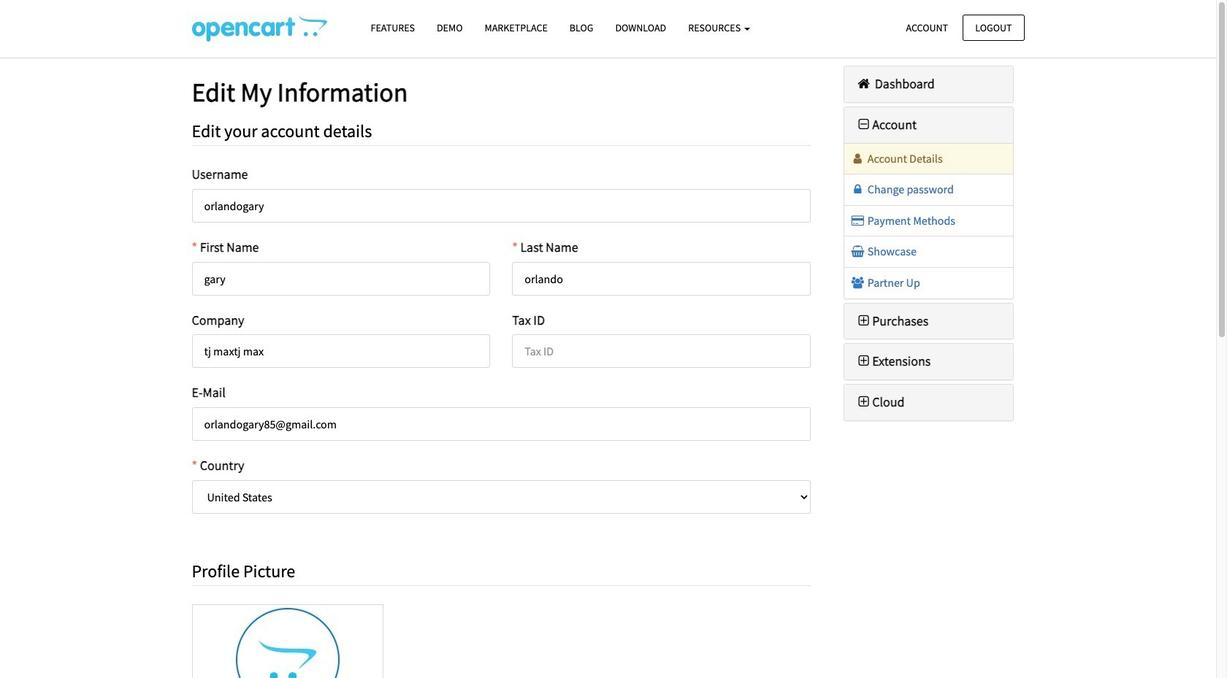 Task type: describe. For each thing, give the bounding box(es) containing it.
user image
[[851, 152, 866, 164]]

E-Mail text field
[[192, 408, 811, 442]]

Tax ID text field
[[512, 335, 811, 369]]

shopping basket image
[[851, 246, 866, 257]]

1 plus square o image from the top
[[856, 355, 873, 369]]

users image
[[851, 277, 866, 289]]

plus square o image
[[856, 315, 873, 328]]

home image
[[856, 77, 873, 91]]

Last Name text field
[[512, 262, 811, 296]]

minus square o image
[[856, 118, 873, 131]]

2 plus square o image from the top
[[856, 396, 873, 409]]



Task type: vqa. For each thing, say whether or not it's contained in the screenshot.
lock image
yes



Task type: locate. For each thing, give the bounding box(es) containing it.
credit card image
[[851, 215, 866, 226]]

Company Name text field
[[192, 335, 490, 369]]

Username text field
[[192, 189, 811, 223]]

lock image
[[851, 184, 866, 195]]

0 vertical spatial plus square o image
[[856, 355, 873, 369]]

First Name text field
[[192, 262, 490, 296]]

1 vertical spatial plus square o image
[[856, 396, 873, 409]]

plus square o image
[[856, 355, 873, 369], [856, 396, 873, 409]]

account edit image
[[192, 15, 327, 42]]



